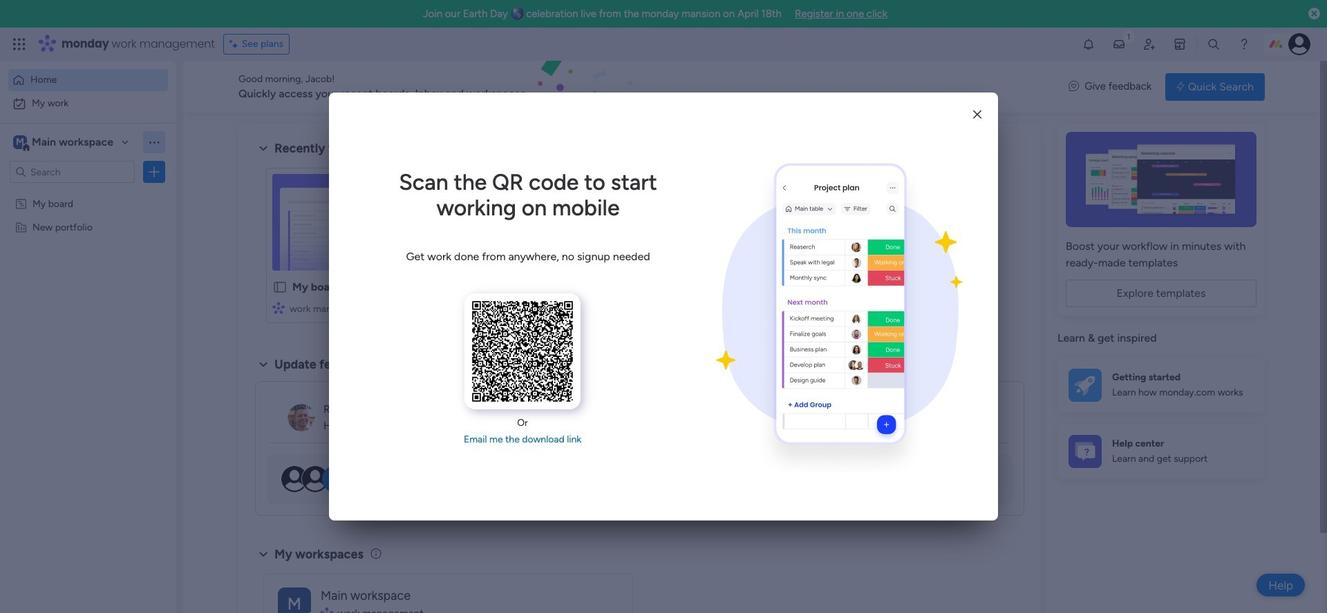 Task type: locate. For each thing, give the bounding box(es) containing it.
component image down public board image
[[463, 302, 475, 314]]

1 horizontal spatial workspace image
[[278, 588, 311, 614]]

quick search results list box
[[255, 157, 1024, 340]]

1 vertical spatial workspace image
[[278, 588, 311, 614]]

0 horizontal spatial workspace image
[[13, 135, 27, 150]]

1 image
[[1122, 28, 1135, 44]]

invite members image
[[1143, 37, 1156, 51]]

public board image
[[463, 280, 478, 295]]

0 horizontal spatial component image
[[272, 302, 285, 314]]

workspace image
[[13, 135, 27, 150], [278, 588, 311, 614]]

v2 bolt switch image
[[1176, 79, 1185, 94]]

2 component image from the left
[[463, 302, 475, 314]]

1 vertical spatial option
[[8, 93, 168, 115]]

templates image image
[[1070, 132, 1252, 227]]

close update feed (inbox) image
[[255, 357, 272, 373]]

close recently visited image
[[255, 140, 272, 157]]

component image
[[272, 302, 285, 314], [463, 302, 475, 314]]

component image down public board icon
[[272, 302, 285, 314]]

search everything image
[[1207, 37, 1221, 51]]

notifications image
[[1082, 37, 1096, 51]]

1 component image from the left
[[272, 302, 285, 314]]

list box
[[0, 189, 176, 425]]

help center element
[[1058, 424, 1265, 479]]

Search in workspace field
[[29, 164, 115, 180]]

1 horizontal spatial component image
[[463, 302, 475, 314]]

option
[[8, 69, 168, 91], [8, 93, 168, 115], [0, 191, 176, 194]]

help image
[[1237, 37, 1251, 51]]

component image for public board icon
[[272, 302, 285, 314]]

jacob simon image
[[1288, 33, 1310, 55]]

close my workspaces image
[[255, 547, 272, 563]]

workspace selection element
[[13, 134, 115, 152]]

select product image
[[12, 37, 26, 51]]



Task type: describe. For each thing, give the bounding box(es) containing it.
2 vertical spatial option
[[0, 191, 176, 194]]

getting started element
[[1058, 358, 1265, 413]]

public board image
[[272, 280, 288, 295]]

v2 user feedback image
[[1069, 79, 1079, 95]]

see plans image
[[229, 37, 242, 52]]

monday marketplace image
[[1173, 37, 1187, 51]]

update feed image
[[1112, 37, 1126, 51]]

roy mann image
[[288, 404, 315, 432]]

0 vertical spatial workspace image
[[13, 135, 27, 150]]

component image for public board image
[[463, 302, 475, 314]]

0 vertical spatial option
[[8, 69, 168, 91]]

close image
[[973, 110, 981, 120]]



Task type: vqa. For each thing, say whether or not it's contained in the screenshot.
View
no



